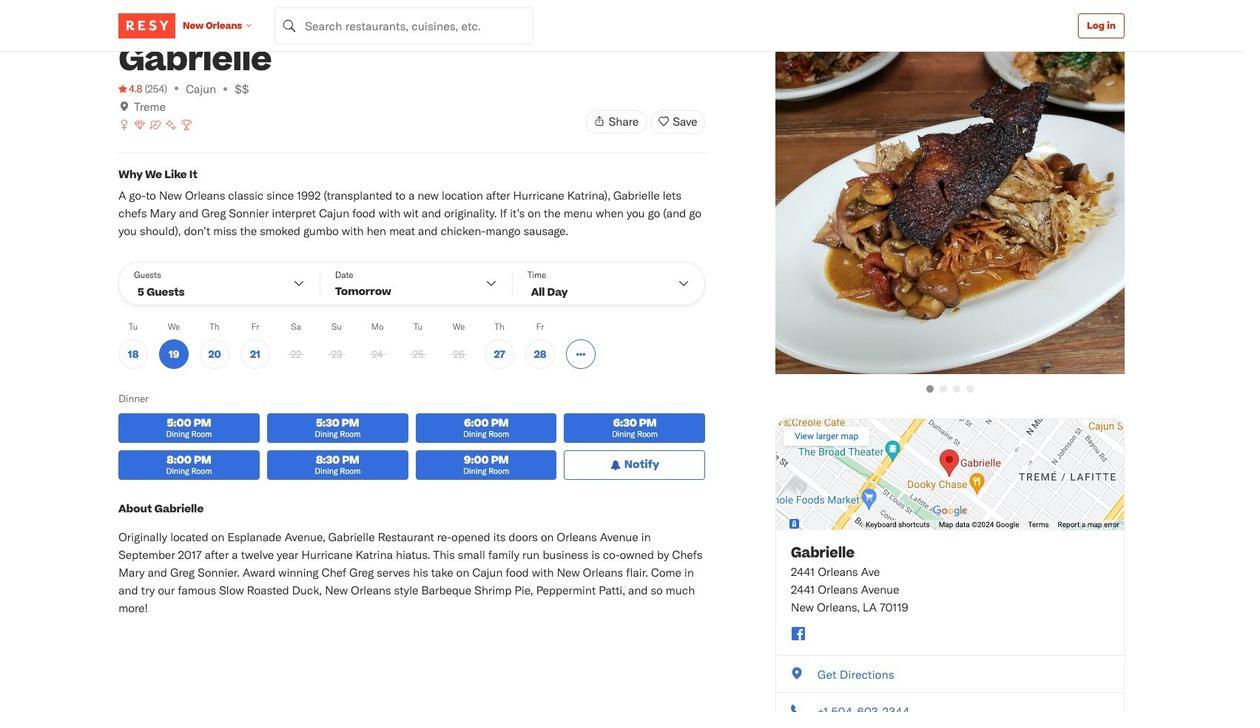 Task type: describe. For each thing, give the bounding box(es) containing it.
4.8 out of 5 stars image
[[118, 81, 142, 96]]



Task type: vqa. For each thing, say whether or not it's contained in the screenshot.
Search Restaurants, Cuisines, Etc. text field
yes



Task type: locate. For each thing, give the bounding box(es) containing it.
None field
[[275, 7, 534, 44]]

Search restaurants, cuisines, etc. text field
[[275, 7, 534, 44]]



